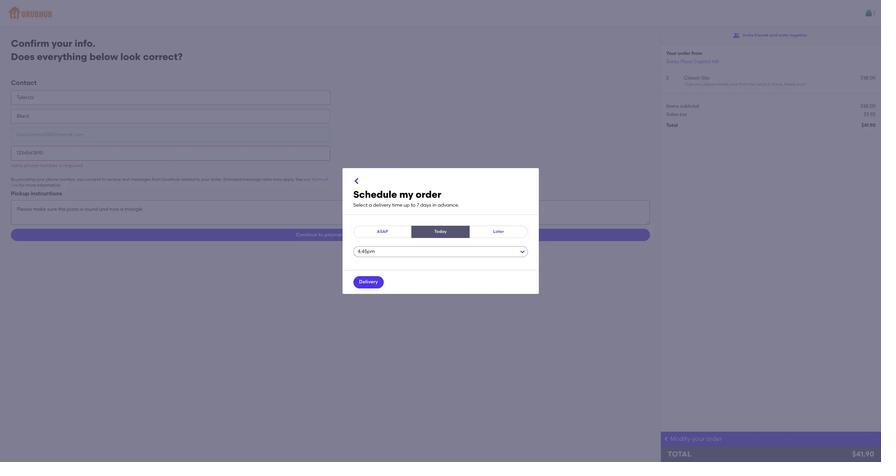 Task type: describe. For each thing, give the bounding box(es) containing it.
invite
[[743, 33, 754, 38]]

0 vertical spatial $41.90
[[862, 122, 876, 128]]

modify
[[671, 435, 691, 443]]

asap
[[377, 229, 388, 234]]

rates
[[262, 177, 272, 182]]

advance.
[[438, 202, 460, 208]]

days
[[421, 202, 432, 208]]

look
[[120, 51, 141, 62]]

schedule my order select a delivery time up to 7 days in advance.
[[354, 189, 460, 208]]

2 " from the left
[[805, 82, 807, 87]]

you inside $38.00 " can you please make sure that the ranch is there, thank you! "
[[695, 82, 703, 87]]

time
[[392, 202, 403, 208]]

1 vertical spatial total
[[668, 450, 692, 458]]

confirm
[[11, 38, 49, 49]]

sure
[[730, 82, 738, 87]]

continue to payment method button
[[11, 229, 650, 241]]

consent
[[85, 177, 101, 182]]

modify your order
[[671, 435, 723, 443]]

for more information.
[[18, 183, 61, 188]]

order inside schedule my order select a delivery time up to 7 days in advance.
[[416, 189, 442, 200]]

terms of use
[[11, 177, 328, 188]]

messages
[[131, 177, 151, 182]]

delivery button
[[354, 276, 384, 288]]

together
[[791, 33, 808, 38]]

to inside schedule my order select a delivery time up to 7 days in advance.
[[411, 202, 416, 208]]

people icon image
[[734, 32, 740, 39]]

friends
[[755, 33, 769, 38]]

delivery
[[359, 279, 378, 285]]

order inside button
[[779, 33, 790, 38]]

pickup instructions
[[11, 190, 62, 197]]

7
[[417, 202, 419, 208]]

by
[[11, 177, 16, 182]]

main navigation navigation
[[0, 0, 882, 27]]

$38.00 for $38.00 " can you please make sure that the ranch is there, thank you! "
[[861, 75, 876, 81]]

ranch
[[756, 82, 768, 87]]

receive
[[107, 177, 121, 182]]

required
[[63, 163, 83, 168]]

my
[[400, 189, 414, 200]]

terms
[[312, 177, 323, 182]]

items subtotal
[[667, 103, 700, 109]]

in
[[433, 202, 437, 208]]

valid
[[11, 163, 22, 168]]

there,
[[772, 82, 784, 87]]

see
[[296, 177, 303, 182]]

of
[[324, 177, 328, 182]]

invite friends and order together button
[[734, 29, 808, 42]]

1 vertical spatial you
[[77, 177, 84, 182]]

your right modify
[[692, 435, 705, 443]]

your up for more information.
[[36, 177, 45, 182]]

1 " from the left
[[684, 82, 686, 87]]

invite friends and order together
[[743, 33, 808, 38]]

make
[[718, 82, 729, 87]]

info.
[[75, 38, 95, 49]]

correct?
[[143, 51, 183, 62]]

asap button
[[354, 226, 412, 238]]

items
[[667, 103, 679, 109]]

to left receive
[[102, 177, 106, 182]]

today button
[[412, 226, 470, 238]]

payment
[[325, 232, 346, 238]]

grubhub
[[162, 177, 180, 182]]

1 horizontal spatial phone
[[46, 177, 59, 182]]

1 vertical spatial $41.90
[[853, 450, 875, 458]]

information.
[[37, 183, 61, 188]]

apply.
[[283, 177, 295, 182]]

can
[[686, 82, 694, 87]]

sales
[[667, 111, 679, 117]]

number,
[[60, 177, 76, 182]]

up
[[404, 202, 410, 208]]

valid phone number is required alert
[[11, 163, 83, 168]]

a
[[369, 202, 372, 208]]

later button
[[470, 226, 528, 238]]

schedule
[[354, 189, 397, 200]]

standard
[[223, 177, 242, 182]]

message
[[243, 177, 261, 182]]

more
[[26, 183, 36, 188]]

zeeks
[[667, 59, 680, 64]]

continue
[[296, 232, 318, 238]]

today
[[435, 229, 447, 234]]

zeeks pizza capitol hill link
[[667, 59, 719, 64]]

continue to payment method
[[296, 232, 365, 238]]

pickup
[[11, 190, 29, 197]]

does
[[11, 51, 35, 62]]

number
[[39, 163, 58, 168]]

Last name text field
[[11, 109, 331, 123]]

0 horizontal spatial 2
[[667, 75, 669, 81]]



Task type: locate. For each thing, give the bounding box(es) containing it.
total down sales
[[667, 122, 678, 128]]

order
[[779, 33, 790, 38], [678, 50, 691, 56], [416, 189, 442, 200], [707, 435, 723, 443]]

to left payment
[[319, 232, 324, 238]]

phone
[[23, 163, 38, 168], [46, 177, 59, 182]]

text
[[122, 177, 130, 182]]

method
[[347, 232, 365, 238]]

to
[[102, 177, 106, 182], [196, 177, 200, 182], [411, 202, 416, 208], [319, 232, 324, 238]]

Phone telephone field
[[11, 146, 331, 161]]

total down modify
[[668, 450, 692, 458]]

0 horizontal spatial you
[[77, 177, 84, 182]]

the
[[748, 82, 755, 87]]

$38.00 for $38.00
[[861, 103, 876, 109]]

0 vertical spatial phone
[[23, 163, 38, 168]]

$3.90
[[864, 111, 876, 117]]

0 vertical spatial from
[[692, 50, 703, 56]]

is
[[768, 82, 771, 87], [59, 163, 62, 168]]

order right modify
[[707, 435, 723, 443]]

hill
[[712, 59, 719, 64]]

for
[[19, 183, 25, 188]]

may
[[273, 177, 282, 182]]

you left consent in the top of the page
[[77, 177, 84, 182]]

is left there,
[[768, 82, 771, 87]]

sales tax
[[667, 111, 687, 117]]

and
[[770, 33, 778, 38]]

1 horizontal spatial you
[[695, 82, 703, 87]]

to left 7
[[411, 202, 416, 208]]

that
[[739, 82, 747, 87]]

1 horizontal spatial is
[[768, 82, 771, 87]]

is right number
[[59, 163, 62, 168]]

select
[[354, 202, 368, 208]]

$41.90
[[862, 122, 876, 128], [853, 450, 875, 458]]

$38.00 inside $38.00 " can you please make sure that the ranch is there, thank you! "
[[861, 75, 876, 81]]

2 $38.00 from the top
[[861, 103, 876, 109]]

your left order.
[[201, 177, 210, 182]]

your order from zeeks pizza capitol hill
[[667, 50, 719, 64]]

0 vertical spatial 2
[[874, 10, 876, 16]]

contact
[[11, 79, 37, 87]]

related
[[181, 177, 195, 182]]

order right and
[[779, 33, 790, 38]]

0 vertical spatial total
[[667, 122, 678, 128]]

pizza
[[681, 59, 693, 64]]

from inside 'your order from zeeks pizza capitol hill'
[[692, 50, 703, 56]]

below
[[90, 51, 118, 62]]

thank
[[785, 82, 796, 87]]

0 horizontal spatial from
[[152, 177, 161, 182]]

0 vertical spatial is
[[768, 82, 771, 87]]

1 vertical spatial from
[[152, 177, 161, 182]]

from up zeeks pizza capitol hill link
[[692, 50, 703, 56]]

" down classic
[[684, 82, 686, 87]]

order up days
[[416, 189, 442, 200]]

1 vertical spatial $38.00
[[861, 103, 876, 109]]

your
[[667, 50, 677, 56]]

phone right valid
[[23, 163, 38, 168]]

2 inside 'button'
[[874, 10, 876, 16]]

phone up 'information.'
[[46, 177, 59, 182]]

0 horizontal spatial is
[[59, 163, 62, 168]]

1 vertical spatial is
[[59, 163, 62, 168]]

1 horizontal spatial 2
[[874, 10, 876, 16]]

from left grubhub
[[152, 177, 161, 182]]

1 horizontal spatial from
[[692, 50, 703, 56]]

providing
[[17, 177, 35, 182]]

1 $38.00 from the top
[[861, 75, 876, 81]]

svg image
[[353, 177, 361, 185]]

order.
[[211, 177, 222, 182]]

$38.00 " can you please make sure that the ranch is there, thank you! "
[[684, 75, 876, 87]]

0 vertical spatial you
[[695, 82, 703, 87]]

order up pizza
[[678, 50, 691, 56]]

1 vertical spatial phone
[[46, 177, 59, 182]]

2 button
[[865, 7, 876, 19]]

classic stix
[[684, 75, 710, 81]]

by providing your phone number, you consent to receive text messages from grubhub related to your order. standard message rates may apply. see our
[[11, 177, 312, 182]]

" right thank
[[805, 82, 807, 87]]

your
[[52, 38, 72, 49], [36, 177, 45, 182], [201, 177, 210, 182], [692, 435, 705, 443]]

0 vertical spatial $38.00
[[861, 75, 876, 81]]

our
[[304, 177, 311, 182]]

terms of use link
[[11, 177, 328, 188]]

stix
[[702, 75, 710, 81]]

0 horizontal spatial phone
[[23, 163, 38, 168]]

everything
[[37, 51, 87, 62]]

valid phone number is required
[[11, 163, 83, 168]]

1 horizontal spatial "
[[805, 82, 807, 87]]

is inside $38.00 " can you please make sure that the ranch is there, thank you! "
[[768, 82, 771, 87]]

your up the everything
[[52, 38, 72, 49]]

order inside 'your order from zeeks pizza capitol hill'
[[678, 50, 691, 56]]

your inside confirm your info. does everything below look correct?
[[52, 38, 72, 49]]

use
[[11, 183, 18, 188]]

from
[[692, 50, 703, 56], [152, 177, 161, 182]]

classic
[[684, 75, 701, 81]]

to inside button
[[319, 232, 324, 238]]

tax
[[680, 111, 687, 117]]

capitol
[[694, 59, 711, 64]]

total
[[667, 122, 678, 128], [668, 450, 692, 458]]

confirm your info. does everything below look correct?
[[11, 38, 183, 62]]

to right related
[[196, 177, 200, 182]]

delivery
[[373, 202, 391, 208]]

later
[[494, 229, 504, 234]]

1 vertical spatial 2
[[667, 75, 669, 81]]

instructions
[[31, 190, 62, 197]]

you!
[[797, 82, 805, 87]]

please
[[704, 82, 717, 87]]

First name text field
[[11, 91, 331, 105]]

you
[[695, 82, 703, 87], [77, 177, 84, 182]]

subtotal
[[681, 103, 700, 109]]

Pickup instructions text field
[[11, 200, 650, 225]]

$38.00
[[861, 75, 876, 81], [861, 103, 876, 109]]

you down 'classic stix'
[[695, 82, 703, 87]]

0 horizontal spatial "
[[684, 82, 686, 87]]



Task type: vqa. For each thing, say whether or not it's contained in the screenshot.
restaurants
no



